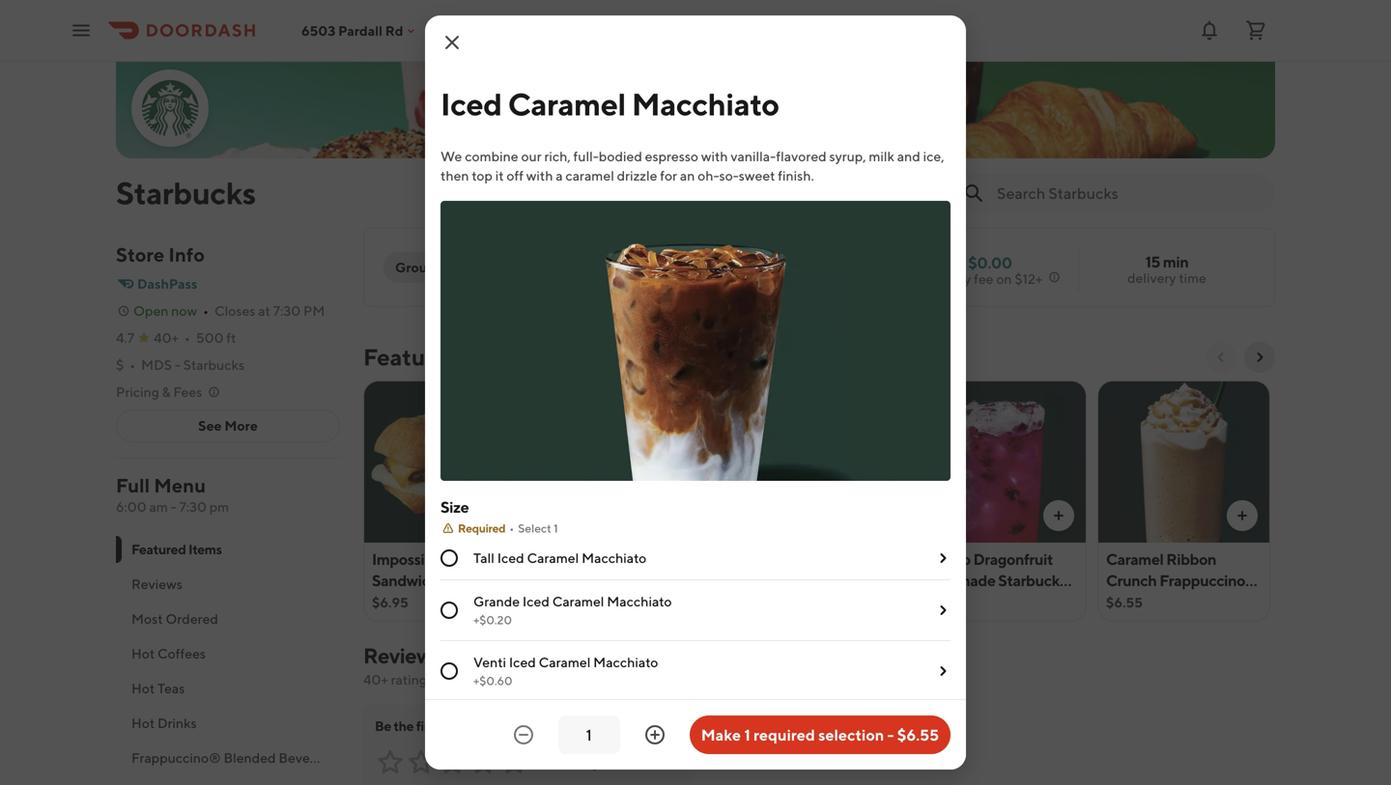 Task type: locate. For each thing, give the bounding box(es) containing it.
with
[[701, 148, 728, 164], [526, 168, 553, 184]]

$ • mds - starbucks
[[116, 357, 245, 373]]

1 horizontal spatial blended
[[1107, 593, 1164, 611]]

featured items down "am"
[[131, 542, 222, 558]]

ordered
[[166, 611, 218, 627]]

2 add item to cart image from the left
[[1051, 508, 1067, 524]]

0 horizontal spatial frappuccino®
[[131, 750, 221, 766]]

1 vertical spatial hot
[[131, 681, 155, 697]]

1 right select
[[554, 522, 558, 535]]

beverage down "dragonfruit" at the bottom right
[[1012, 593, 1077, 611]]

caramel inside "button"
[[772, 550, 829, 569]]

tall
[[474, 550, 495, 566]]

macchiato for venti iced caramel macchiato +$0.60
[[594, 655, 658, 671]]

macchiato
[[632, 86, 780, 122], [582, 550, 647, 566], [739, 572, 811, 590], [607, 594, 672, 610], [594, 655, 658, 671]]

teas
[[157, 681, 185, 697]]

beverage down ribbon
[[1167, 593, 1232, 611]]

hot for hot drinks
[[131, 716, 155, 732]]

review down increase quantity by 1 icon
[[623, 755, 664, 771]]

store info
[[116, 244, 205, 266]]

iced caramel macchiato image
[[732, 381, 903, 543]]

1 horizontal spatial items
[[466, 344, 525, 371]]

hot drinks button
[[116, 706, 340, 741]]

0 horizontal spatial beverage
[[1012, 593, 1077, 611]]

1
[[554, 522, 558, 535], [444, 672, 449, 688], [744, 726, 751, 745]]

1 horizontal spatial reviews
[[363, 644, 441, 669]]

0 vertical spatial review
[[493, 672, 533, 688]]

1 vertical spatial 7:30
[[179, 499, 207, 515]]

1 horizontal spatial featured items
[[363, 344, 525, 371]]

$6.55 down crunch
[[1107, 595, 1143, 611]]

0 horizontal spatial $6.55
[[898, 726, 939, 745]]

2 hot from the top
[[131, 681, 155, 697]]

7:30 right at
[[273, 303, 301, 319]]

• right ratings
[[436, 672, 441, 688]]

-
[[175, 357, 181, 373], [171, 499, 177, 515], [888, 726, 894, 745]]

0 vertical spatial 40+
[[154, 330, 179, 346]]

iced inside venti iced caramel macchiato +$0.60
[[509, 655, 536, 671]]

1 horizontal spatial sandwich
[[556, 572, 622, 590]]

add item to cart image up "dragonfruit" at the bottom right
[[1051, 508, 1067, 524]]

reviews for reviews 40+ ratings • 1 public review
[[363, 644, 441, 669]]

dashpass
[[137, 276, 198, 292]]

1 horizontal spatial &
[[655, 550, 664, 569]]

0 horizontal spatial sandwich
[[372, 572, 438, 590]]

featured down "am"
[[131, 542, 186, 558]]

1 vertical spatial 40+
[[363, 672, 388, 688]]

1 vertical spatial &
[[655, 550, 664, 569]]

fees
[[173, 384, 202, 400]]

• left select
[[510, 522, 514, 535]]

reviews inside 'button'
[[131, 576, 183, 592]]

make
[[701, 726, 741, 745]]

ribbon
[[1167, 550, 1217, 569]]

1 horizontal spatial add item to cart image
[[1051, 508, 1067, 524]]

40+ down 'reviews' link
[[363, 672, 388, 688]]

the
[[394, 719, 414, 734]]

• inside size group
[[510, 522, 514, 535]]

reviews up most
[[131, 576, 183, 592]]

0 vertical spatial iced caramel macchiato
[[441, 86, 780, 122]]

1 vertical spatial 1
[[444, 672, 449, 688]]

mds
[[141, 357, 172, 373]]

am
[[149, 499, 168, 515]]

blended down crunch
[[1107, 593, 1164, 611]]

ft
[[226, 330, 236, 346]]

sweet
[[739, 168, 776, 184]]

- inside button
[[888, 726, 894, 745]]

review right to at the bottom left of page
[[457, 719, 496, 734]]

iced right egg at the bottom left
[[739, 550, 769, 569]]

featured down group at the left of page
[[363, 344, 461, 371]]

2 vertical spatial -
[[888, 726, 894, 745]]

most ordered
[[131, 611, 218, 627]]

iced up we
[[441, 86, 502, 122]]

0 vertical spatial 7:30
[[273, 303, 301, 319]]

notification bell image
[[1198, 19, 1222, 42]]

1 vertical spatial items
[[188, 542, 222, 558]]

7:30 down menu
[[179, 499, 207, 515]]

0 horizontal spatial with
[[526, 168, 553, 184]]

frappuccino®
[[1160, 572, 1259, 590], [131, 750, 221, 766]]

mango dragonfruit lemonade starbucks refreshers® beverage image
[[915, 381, 1086, 543]]

1 vertical spatial -
[[171, 499, 177, 515]]

3 add item to cart image from the left
[[1235, 508, 1251, 524]]

frappuccino® inside caramel ribbon crunch frappuccino® blended beverage
[[1160, 572, 1259, 590]]

rd
[[385, 22, 403, 38]]

featured items down group order button
[[363, 344, 525, 371]]

$12+
[[1015, 271, 1043, 287]]

add item to cart image for caramel ribbon crunch frappuccino® blended beverage
[[1235, 508, 1251, 524]]

public
[[452, 672, 490, 688]]

macchiato for grande iced caramel macchiato +$0.20
[[607, 594, 672, 610]]

0 vertical spatial featured
[[363, 344, 461, 371]]

Item Search search field
[[997, 183, 1260, 204]]

macchiato inside "button"
[[739, 572, 811, 590]]

full-
[[574, 148, 599, 164]]

1 horizontal spatial $5.95
[[923, 595, 960, 611]]

0 vertical spatial &
[[162, 384, 171, 400]]

0 horizontal spatial 7:30
[[179, 499, 207, 515]]

Current quantity is 1 number field
[[570, 725, 609, 746]]

1 horizontal spatial 40+
[[363, 672, 388, 688]]

1 left public
[[444, 672, 449, 688]]

$6.55 right "selection"
[[898, 726, 939, 745]]

we combine our rich, full-bodied espresso with vanilla-flavored syrup, milk and ice, then top it off with a caramel drizzle for an oh-so-sweet finish.
[[441, 148, 945, 184]]

close iced caramel macchiato image
[[441, 31, 464, 54]]

3 hot from the top
[[131, 716, 155, 732]]

hot left teas
[[131, 681, 155, 697]]

we
[[441, 148, 462, 164]]

min
[[1163, 253, 1189, 271]]

bacon, gouda & egg sandwich $5.95
[[556, 550, 695, 611]]

0 horizontal spatial add item to cart image
[[501, 508, 516, 524]]

iced right the tall
[[497, 550, 524, 566]]

ratings
[[391, 672, 433, 688]]

hot for hot teas
[[131, 681, 155, 697]]

7:30
[[273, 303, 301, 319], [179, 499, 207, 515]]

delivery left time
[[1128, 270, 1177, 286]]

blended down hot drinks button
[[224, 750, 276, 766]]

0 horizontal spatial blended
[[224, 750, 276, 766]]

1 add item to cart image from the left
[[501, 508, 516, 524]]

$5.95 down lemonade in the right bottom of the page
[[923, 595, 960, 611]]

starbucks up info
[[116, 175, 256, 211]]

Tall Iced Caramel Macchiato radio
[[441, 550, 458, 567]]

starbucks
[[116, 175, 256, 211], [183, 357, 245, 373], [999, 572, 1067, 590]]

0 horizontal spatial 40+
[[154, 330, 179, 346]]

1 inside reviews 40+ ratings • 1 public review
[[444, 672, 449, 688]]

- inside the full menu 6:00 am - 7:30 pm
[[171, 499, 177, 515]]

top
[[472, 168, 493, 184]]

0 vertical spatial with
[[701, 148, 728, 164]]

& left fees
[[162, 384, 171, 400]]

0 vertical spatial items
[[466, 344, 525, 371]]

$5.95 down bacon, on the bottom left of page
[[556, 595, 592, 611]]

add item to cart image left select
[[501, 508, 516, 524]]

group order button
[[384, 252, 488, 283]]

2 sandwich from the left
[[556, 572, 622, 590]]

& left egg at the bottom left
[[655, 550, 664, 569]]

0 horizontal spatial items
[[188, 542, 222, 558]]

pricing & fees button
[[116, 383, 222, 402]]

0 horizontal spatial featured
[[131, 542, 186, 558]]

reviews up ratings
[[363, 644, 441, 669]]

sandwich inside impossible™ breakfast sandwich $6.95
[[372, 572, 438, 590]]

reviews for reviews
[[131, 576, 183, 592]]

1 inside size group
[[554, 522, 558, 535]]

1 horizontal spatial 1
[[554, 522, 558, 535]]

0 vertical spatial hot
[[131, 646, 155, 662]]

beverage inside caramel ribbon crunch frappuccino® blended beverage
[[1167, 593, 1232, 611]]

featured items
[[363, 344, 525, 371], [131, 542, 222, 558]]

menu
[[154, 475, 206, 497]]

open now
[[133, 303, 197, 319]]

1 $5.95 from the left
[[556, 595, 592, 611]]

1 hot from the top
[[131, 646, 155, 662]]

grande iced caramel macchiato +$0.20
[[474, 594, 672, 627]]

with up oh- on the top right of the page
[[701, 148, 728, 164]]

impossible™ breakfast sandwich image
[[364, 381, 535, 543]]

review down venti
[[493, 672, 533, 688]]

0 vertical spatial starbucks
[[116, 175, 256, 211]]

40+ down open now
[[154, 330, 179, 346]]

1 horizontal spatial beverage
[[1167, 593, 1232, 611]]

hot down most
[[131, 646, 155, 662]]

sandwich down impossible™
[[372, 572, 438, 590]]

blended inside caramel ribbon crunch frappuccino® blended beverage
[[1107, 593, 1164, 611]]

2 beverage from the left
[[1167, 593, 1232, 611]]

1 inside button
[[744, 726, 751, 745]]

$
[[116, 357, 124, 373]]

0 horizontal spatial reviews
[[131, 576, 183, 592]]

0 horizontal spatial 1
[[444, 672, 449, 688]]

2 vertical spatial hot
[[131, 716, 155, 732]]

• left 500
[[185, 330, 190, 346]]

1 horizontal spatial delivery
[[1128, 270, 1177, 286]]

pardall
[[338, 22, 383, 38]]

flavored
[[776, 148, 827, 164]]

size
[[441, 498, 469, 517]]

info
[[169, 244, 205, 266]]

iced right grande
[[523, 594, 550, 610]]

- for full
[[171, 499, 177, 515]]

2 vertical spatial 1
[[744, 726, 751, 745]]

closes
[[215, 303, 256, 319]]

starbucks down 500 ft
[[183, 357, 245, 373]]

then
[[441, 168, 469, 184]]

iced inside grande iced caramel macchiato +$0.20
[[523, 594, 550, 610]]

frappuccino® down drinks
[[131, 750, 221, 766]]

• right now
[[203, 303, 209, 319]]

milk
[[869, 148, 895, 164]]

macchiato inside venti iced caramel macchiato +$0.60
[[594, 655, 658, 671]]

0 vertical spatial frappuccino®
[[1160, 572, 1259, 590]]

0 horizontal spatial $5.95
[[556, 595, 592, 611]]

1 vertical spatial $6.55
[[898, 726, 939, 745]]

& inside bacon, gouda & egg sandwich $5.95
[[655, 550, 664, 569]]

most
[[131, 611, 163, 627]]

1 sandwich from the left
[[372, 572, 438, 590]]

None radio
[[441, 602, 458, 619], [441, 663, 458, 680], [441, 602, 458, 619], [441, 663, 458, 680]]

- right mds
[[175, 357, 181, 373]]

& inside button
[[162, 384, 171, 400]]

beverage inside the 'mango dragonfruit lemonade starbucks refreshers® beverage'
[[1012, 593, 1077, 611]]

delivery left fee
[[923, 271, 972, 287]]

our
[[521, 148, 542, 164]]

1 horizontal spatial $6.55
[[1107, 595, 1143, 611]]

1 beverage from the left
[[1012, 593, 1077, 611]]

add item to cart image
[[501, 508, 516, 524], [1051, 508, 1067, 524], [1235, 508, 1251, 524]]

1 horizontal spatial with
[[701, 148, 728, 164]]

hot left drinks
[[131, 716, 155, 732]]

1 vertical spatial featured
[[131, 542, 186, 558]]

starbucks inside the 'mango dragonfruit lemonade starbucks refreshers® beverage'
[[999, 572, 1067, 590]]

hot for hot coffees
[[131, 646, 155, 662]]

store
[[116, 244, 165, 266]]

on
[[997, 271, 1012, 287]]

0 horizontal spatial &
[[162, 384, 171, 400]]

frappuccino® down ribbon
[[1160, 572, 1259, 590]]

breakfast
[[462, 550, 527, 569]]

with left a
[[526, 168, 553, 184]]

featured inside heading
[[363, 344, 461, 371]]

add item to cart image up caramel ribbon crunch frappuccino® blended beverage
[[1235, 508, 1251, 524]]

delivery
[[1128, 270, 1177, 286], [923, 271, 972, 287]]

0 vertical spatial 1
[[554, 522, 558, 535]]

combine
[[465, 148, 519, 164]]

2 vertical spatial review
[[623, 755, 664, 771]]

0 vertical spatial -
[[175, 357, 181, 373]]

rich,
[[545, 148, 571, 164]]

1 right make on the bottom of the page
[[744, 726, 751, 745]]

1 vertical spatial blended
[[224, 750, 276, 766]]

off
[[507, 168, 524, 184]]

pm
[[303, 303, 325, 319]]

starbucks down "dragonfruit" at the bottom right
[[999, 572, 1067, 590]]

1 vertical spatial review
[[457, 719, 496, 734]]

macchiato inside grande iced caramel macchiato +$0.20
[[607, 594, 672, 610]]

0 vertical spatial featured items
[[363, 344, 525, 371]]

reviews inside reviews 40+ ratings • 1 public review
[[363, 644, 441, 669]]

drinks
[[157, 716, 197, 732]]

1 horizontal spatial frappuccino®
[[1160, 572, 1259, 590]]

fee
[[974, 271, 994, 287]]

hot
[[131, 646, 155, 662], [131, 681, 155, 697], [131, 716, 155, 732]]

iced inside the "iced caramel macchiato" "button"
[[739, 550, 769, 569]]

- right "selection"
[[888, 726, 894, 745]]

$5.95
[[556, 595, 592, 611], [923, 595, 960, 611]]

2 horizontal spatial add item to cart image
[[1235, 508, 1251, 524]]

0 vertical spatial reviews
[[131, 576, 183, 592]]

add item to cart image for impossible™ breakfast sandwich
[[501, 508, 516, 524]]

0 items, open order cart image
[[1245, 19, 1268, 42]]

1 vertical spatial frappuccino®
[[131, 750, 221, 766]]

40+
[[154, 330, 179, 346], [363, 672, 388, 688]]

2 horizontal spatial 1
[[744, 726, 751, 745]]

2 vertical spatial starbucks
[[999, 572, 1067, 590]]

starbucks image
[[116, 0, 1276, 158], [133, 72, 207, 145]]

0 vertical spatial blended
[[1107, 593, 1164, 611]]

1 vertical spatial reviews
[[363, 644, 441, 669]]

- right "am"
[[171, 499, 177, 515]]

featured items heading
[[363, 342, 525, 373]]

review inside reviews 40+ ratings • 1 public review
[[493, 672, 533, 688]]

sandwich down bacon, on the bottom left of page
[[556, 572, 622, 590]]

impossible™ breakfast sandwich $6.95
[[372, 550, 527, 611]]

iced
[[441, 86, 502, 122], [497, 550, 524, 566], [739, 550, 769, 569], [523, 594, 550, 610], [509, 655, 536, 671]]

mango
[[923, 550, 971, 569]]

iced right venti
[[509, 655, 536, 671]]

1 vertical spatial iced caramel macchiato
[[739, 550, 829, 590]]

beverage for frappuccino®
[[1167, 593, 1232, 611]]

1 horizontal spatial featured
[[363, 344, 461, 371]]

1 vertical spatial featured items
[[131, 542, 222, 558]]

blended inside button
[[224, 750, 276, 766]]

$0.00
[[969, 254, 1013, 272]]

most ordered button
[[116, 602, 340, 637]]



Task type: vqa. For each thing, say whether or not it's contained in the screenshot.
"POPULAR" for Popular Items
no



Task type: describe. For each thing, give the bounding box(es) containing it.
open menu image
[[70, 19, 93, 42]]

frappuccino® blended beverages button
[[116, 741, 343, 776]]

at
[[258, 303, 270, 319]]

delivery fee on $12+
[[923, 271, 1043, 287]]

size group
[[441, 497, 951, 703]]

to
[[442, 719, 454, 734]]

1 horizontal spatial 7:30
[[273, 303, 301, 319]]

grande
[[474, 594, 520, 610]]

tall iced caramel macchiato
[[474, 550, 647, 566]]

start
[[561, 755, 591, 771]]

15
[[1146, 253, 1161, 271]]

iced caramel macchiato button
[[731, 381, 904, 622]]

refreshers®
[[923, 593, 1009, 611]]

a
[[556, 168, 563, 184]]

items inside heading
[[466, 344, 525, 371]]

15 min delivery time
[[1128, 253, 1207, 286]]

iced caramel macchiato dialog
[[425, 15, 966, 786]]

more
[[225, 418, 258, 434]]

500
[[196, 330, 224, 346]]

caramel inside venti iced caramel macchiato +$0.60
[[539, 655, 591, 671]]

$5.95 inside bacon, gouda & egg sandwich $5.95
[[556, 595, 592, 611]]

next button of carousel image
[[1252, 350, 1268, 365]]

be
[[375, 719, 391, 734]]

your
[[593, 755, 621, 771]]

frappuccino® blended beverages
[[131, 750, 343, 766]]

an
[[680, 168, 695, 184]]

first
[[416, 719, 440, 734]]

2 $5.95 from the left
[[923, 595, 960, 611]]

group order
[[395, 259, 476, 275]]

iced caramel macchiato inside "button"
[[739, 550, 829, 590]]

espresso
[[645, 148, 699, 164]]

+$0.60
[[474, 675, 513, 688]]

macchiato for tall iced caramel macchiato
[[582, 550, 647, 566]]

pm
[[209, 499, 229, 515]]

caramel inside grande iced caramel macchiato +$0.20
[[552, 594, 604, 610]]

egg
[[667, 550, 695, 569]]

pricing & fees
[[116, 384, 202, 400]]

iced caramel macchiato inside iced caramel macchiato dialog
[[441, 86, 780, 122]]

impossible™
[[372, 550, 459, 569]]

40+ •
[[154, 330, 190, 346]]

previous button of carousel image
[[1214, 350, 1229, 365]]

make 1 required selection - $6.55 button
[[690, 716, 951, 755]]

0 vertical spatial $6.55
[[1107, 595, 1143, 611]]

0 horizontal spatial featured items
[[131, 542, 222, 558]]

6503 pardall rd button
[[302, 22, 419, 38]]

caramel
[[566, 168, 614, 184]]

time
[[1179, 270, 1207, 286]]

hot teas
[[131, 681, 185, 697]]

now
[[171, 303, 197, 319]]

reviews link
[[363, 644, 441, 669]]

• right $
[[130, 357, 135, 373]]

start your review
[[561, 755, 664, 771]]

iced for grande iced caramel macchiato +$0.20
[[523, 594, 550, 610]]

oh-
[[698, 168, 720, 184]]

pricing
[[116, 384, 159, 400]]

• select 1
[[510, 522, 558, 535]]

required
[[754, 726, 815, 745]]

40+ inside reviews 40+ ratings • 1 public review
[[363, 672, 388, 688]]

• inside reviews 40+ ratings • 1 public review
[[436, 672, 441, 688]]

lemonade
[[923, 572, 996, 590]]

4.7
[[116, 330, 134, 346]]

finish.
[[778, 168, 814, 184]]

1 vertical spatial starbucks
[[183, 357, 245, 373]]

- for make
[[888, 726, 894, 745]]

7:30 inside the full menu 6:00 am - 7:30 pm
[[179, 499, 207, 515]]

reviews 40+ ratings • 1 public review
[[363, 644, 533, 688]]

increase quantity by 1 image
[[643, 724, 667, 747]]

beverages
[[279, 750, 343, 766]]

gouda
[[605, 550, 652, 569]]

1 vertical spatial with
[[526, 168, 553, 184]]

crunch
[[1107, 572, 1157, 590]]

vanilla-
[[731, 148, 776, 164]]

so-
[[720, 168, 739, 184]]

caramel ribbon crunch frappuccino® blended beverage image
[[1099, 381, 1270, 543]]

$6.95
[[372, 595, 409, 611]]

order
[[438, 259, 476, 275]]

required
[[458, 522, 506, 535]]

venti
[[474, 655, 506, 671]]

it
[[495, 168, 504, 184]]

decrease quantity by 1 image
[[512, 724, 535, 747]]

hot coffees button
[[116, 637, 340, 672]]

bacon,
[[556, 550, 603, 569]]

and
[[898, 148, 921, 164]]

caramel inside caramel ribbon crunch frappuccino® blended beverage
[[1107, 550, 1164, 569]]

open
[[133, 303, 169, 319]]

frappuccino® inside button
[[131, 750, 221, 766]]

$6.55 inside button
[[898, 726, 939, 745]]

delivery inside '15 min delivery time'
[[1128, 270, 1177, 286]]

6:00
[[116, 499, 147, 515]]

group
[[395, 259, 436, 275]]

+$0.20
[[474, 614, 512, 627]]

6503
[[302, 22, 336, 38]]

dragonfruit
[[974, 550, 1053, 569]]

drizzle
[[617, 168, 658, 184]]

500 ft
[[196, 330, 236, 346]]

iced for venti iced caramel macchiato +$0.60
[[509, 655, 536, 671]]

beverage for starbucks
[[1012, 593, 1077, 611]]

• closes at 7:30 pm
[[203, 303, 325, 319]]

bacon, gouda & egg sandwich image
[[548, 381, 719, 543]]

hot coffees
[[131, 646, 206, 662]]

iced for tall iced caramel macchiato
[[497, 550, 524, 566]]

sandwich inside bacon, gouda & egg sandwich $5.95
[[556, 572, 622, 590]]

full
[[116, 475, 150, 497]]

coffees
[[157, 646, 206, 662]]

full menu 6:00 am - 7:30 pm
[[116, 475, 229, 515]]

0 horizontal spatial delivery
[[923, 271, 972, 287]]

add item to cart image for mango dragonfruit lemonade starbucks refreshers® beverage
[[1051, 508, 1067, 524]]

for
[[660, 168, 678, 184]]

see
[[198, 418, 222, 434]]



